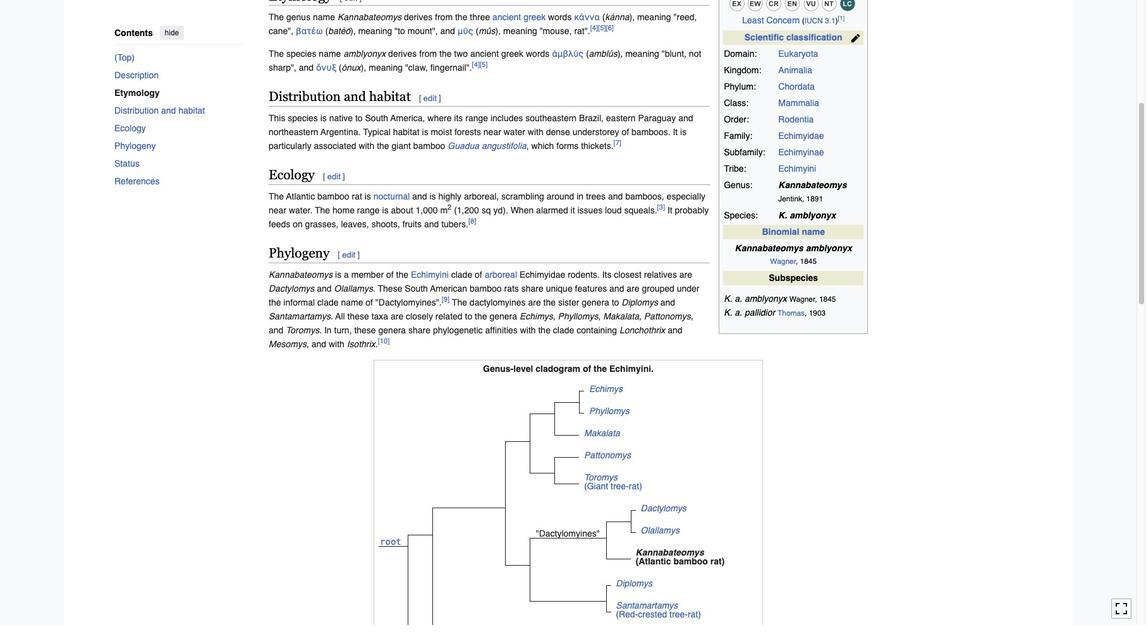 Task type: describe. For each thing, give the bounding box(es) containing it.
edit link for ecology
[[327, 172, 341, 182]]

santamartamys inside [9] the dactylomyines are the sister genera to diplomys and santamartamys . all these taxa are closely related to the genera echimys , phyllomys , makalata , pattonomys
[[269, 312, 331, 322]]

and inside [9] the dactylomyines are the sister genera to diplomys and santamartamys . all these taxa are closely related to the genera echimys , phyllomys , makalata , pattonomys
[[660, 298, 675, 308]]

(1,200 sq yd).
[[454, 206, 508, 216]]

are inside kannabateomys is a member of the echimyini clade of arboreal echimyidae rodents. its closest relatives are dactylomys and olallamys
[[679, 270, 692, 280]]

kannabateomys inside binomial name kannabateomys amblyonyx wagner , 1845
[[735, 244, 803, 254]]

with up guadua angustifolia , which forms thickets. [7]
[[528, 127, 544, 137]]

wagner link
[[770, 258, 796, 266]]

1 vertical spatial makalata
[[584, 429, 620, 439]]

with right affinities
[[520, 326, 536, 336]]

0 vertical spatial [5] link
[[598, 24, 606, 33]]

northeastern
[[269, 127, 318, 137]]

thomas link
[[778, 309, 805, 318]]

the up fingernail".
[[439, 49, 452, 59]]

[10]
[[378, 337, 390, 346]]

meaning down ancient greek link
[[503, 26, 537, 36]]

. inside . these south american bamboo rats share unique features and are grouped under the informal clade name of "dactylomyines".
[[373, 284, 375, 294]]

is inside kannabateomys is a member of the echimyini clade of arboreal echimyidae rodents. its closest relatives are dactylomys and olallamys
[[335, 270, 341, 280]]

south inside this species is native to south america, where its range includes southeastern brazil, eastern paraguay and northeastern argentina. typical habitat is moist forests near water with dense understorey of bamboos. it is particularly associated with the giant bamboo
[[365, 113, 388, 123]]

is right rat
[[365, 192, 371, 202]]

ὄνυξ ( ónux ), meaning "claw, fingernail". [4] [5]
[[316, 61, 488, 73]]

( right μῦς "link"
[[476, 26, 479, 36]]

bamboo inside . these south american bamboo rats share unique features and are grouped under the informal clade name of "dactylomyines".
[[470, 284, 502, 294]]

home
[[332, 206, 355, 216]]

references link
[[114, 172, 243, 190]]

1 horizontal spatial to
[[465, 312, 472, 322]]

meaning left ""to"
[[358, 26, 392, 36]]

a
[[344, 270, 349, 280]]

clade inside . these south american bamboo rats share unique features and are grouped under the informal clade name of "dactylomyines".
[[317, 298, 339, 308]]

includes
[[491, 113, 523, 123]]

it
[[571, 206, 575, 216]]

the inside this species is native to south america, where its range includes southeastern brazil, eastern paraguay and northeastern argentina. typical habitat is moist forests near water with dense understorey of bamboos. it is particularly associated with the giant bamboo
[[377, 141, 389, 151]]

dense
[[546, 127, 570, 137]]

1 vertical spatial echimyini link
[[411, 270, 449, 280]]

description link
[[114, 66, 243, 84]]

root link
[[380, 538, 401, 548]]

mammalia
[[778, 98, 819, 108]]

family:
[[724, 131, 753, 141]]

and down in
[[311, 339, 326, 350]]

rat) for kannabateomys (atlantic bamboo rat)
[[710, 557, 725, 567]]

and up 1,000 m
[[412, 192, 427, 202]]

"dactylomyines"
[[531, 529, 605, 539]]

tribe:
[[724, 164, 746, 174]]

rat) for toromys (giant tree-rat)
[[629, 482, 642, 492]]

0 vertical spatial echimyini
[[778, 164, 816, 174]]

1 vertical spatial [5] link
[[480, 61, 488, 69]]

genus:
[[724, 180, 753, 191]]

of inside this species is native to south america, where its range includes southeastern brazil, eastern paraguay and northeastern argentina. typical habitat is moist forests near water with dense understorey of bamboos. it is particularly associated with the giant bamboo
[[622, 127, 629, 137]]

its
[[602, 270, 612, 280]]

. left in
[[319, 326, 322, 336]]

species for the
[[286, 49, 316, 59]]

around
[[547, 192, 574, 202]]

1 vertical spatial ecology
[[269, 168, 315, 183]]

toromys for (giant
[[584, 473, 618, 483]]

closest
[[614, 270, 642, 280]]

informal
[[283, 298, 315, 308]]

1 horizontal spatial echimyidae
[[778, 131, 824, 141]]

are left sister
[[528, 298, 541, 308]]

] for distribution and habitat
[[439, 94, 441, 103]]

tree- inside the santamartamys (red-crested tree-rat)
[[670, 610, 688, 620]]

bamboo inside kannabateomys (atlantic bamboo rat)
[[674, 557, 708, 567]]

kingdom:
[[724, 65, 761, 76]]

ancient greek link
[[493, 12, 546, 22]]

echimyidae inside kannabateomys is a member of the echimyini clade of arboreal echimyidae rodents. its closest relatives are dactylomys and olallamys
[[520, 270, 565, 280]]

toromys (giant tree-rat)
[[579, 473, 642, 492]]

0 horizontal spatial distribution
[[114, 105, 159, 115]]

concern
[[766, 15, 800, 26]]

1 vertical spatial phyllomys
[[589, 407, 630, 417]]

1 vertical spatial [4] link
[[472, 61, 480, 69]]

1845 inside k. a. amblyonyx wagner, 1845 k. a. pallidior thomas , 1903
[[819, 296, 836, 304]]

habitat inside this species is native to south america, where its range includes southeastern brazil, eastern paraguay and northeastern argentina. typical habitat is moist forests near water with dense understorey of bamboos. it is particularly associated with the giant bamboo
[[393, 127, 420, 137]]

μῦς link
[[458, 26, 473, 36]]

0 vertical spatial echimyini link
[[778, 164, 816, 174]]

genus
[[286, 12, 311, 22]]

1903
[[809, 309, 826, 318]]

it inside the it probably feeds on grasses, leaves, shoots, fruits and tubers.
[[668, 206, 672, 216]]

where
[[428, 113, 452, 123]]

member
[[351, 270, 384, 280]]

the down . these south american bamboo rats share unique features and are grouped under the informal clade name of "dactylomyines".
[[475, 312, 487, 322]]

grasses,
[[305, 219, 339, 230]]

1 horizontal spatial [4] link
[[590, 24, 598, 33]]

atlantic
[[286, 192, 315, 202]]

and up loud
[[608, 192, 623, 202]]

( right κάννα
[[602, 12, 605, 22]]

), inside ὄνυξ ( ónux ), meaning "claw, fingernail". [4] [5]
[[361, 63, 366, 73]]

it probably feeds on grasses, leaves, shoots, fruits and tubers.
[[269, 206, 709, 230]]

dactylomyines
[[470, 298, 526, 308]]

the species name amblyonyx derives from the two ancient greek words ἀμβλύς ( amblús
[[269, 49, 617, 59]]

scientific classification link
[[745, 33, 842, 43]]

greek for κάννα
[[524, 12, 546, 22]]

and inside . these south american bamboo rats share unique features and are grouped under the informal clade name of "dactylomyines".
[[609, 284, 624, 294]]

μῦς
[[458, 26, 473, 36]]

iucn
[[805, 17, 823, 26]]

eastern
[[606, 113, 636, 123]]

issues
[[577, 206, 603, 216]]

the down unique
[[543, 298, 556, 308]]

[ edit ] for ecology
[[323, 172, 345, 182]]

is left moist
[[422, 127, 428, 137]]

species:
[[724, 211, 758, 221]]

and inside this species is native to south america, where its range includes southeastern brazil, eastern paraguay and northeastern argentina. typical habitat is moist forests near water with dense understorey of bamboos. it is particularly associated with the giant bamboo
[[678, 113, 693, 123]]

chordata link
[[778, 82, 815, 92]]

loud
[[605, 206, 622, 216]]

sharp",
[[269, 63, 296, 73]]

near inside this species is native to south america, where its range includes southeastern brazil, eastern paraguay and northeastern argentina. typical habitat is moist forests near water with dense understorey of bamboos. it is particularly associated with the giant bamboo
[[484, 127, 501, 137]]

taxa
[[371, 312, 388, 322]]

[4] inside "βατέω ( batéō ), meaning "to mount", and μῦς ( mûs ), meaning "mouse, rat". [4] [5] [6]"
[[590, 24, 598, 33]]

( inside ὄνυξ ( ónux ), meaning "claw, fingernail". [4] [5]
[[339, 63, 342, 73]]

and inside kannabateomys is a member of the echimyini clade of arboreal echimyidae rodents. its closest relatives are dactylomys and olallamys
[[317, 284, 332, 294]]

name up βατέω link
[[313, 12, 335, 22]]

hide
[[165, 28, 179, 37]]

toromys for .
[[286, 326, 319, 336]]

kannabateomys up batéō on the top left of page
[[338, 12, 402, 22]]

trees
[[586, 192, 606, 202]]

derives for kannabateomys
[[404, 12, 433, 22]]

under
[[677, 284, 700, 294]]

crested
[[638, 610, 667, 620]]

), meaning "blunt, not sharp", and
[[269, 49, 701, 73]]

with down turn,
[[329, 339, 344, 350]]

name up ὄνυξ
[[319, 49, 341, 59]]

and inside , and
[[269, 326, 283, 336]]

highly
[[438, 192, 462, 202]]

toromys . in turn, these genera share phylogenetic affinities with the clade containing lonchothrix and mesomys , and with isothrix . [10]
[[269, 326, 682, 350]]

south inside . these south american bamboo rats share unique features and are grouped under the informal clade name of "dactylomyines".
[[405, 284, 428, 294]]

and inside ), meaning "blunt, not sharp", and
[[299, 63, 314, 73]]

are right taxa
[[391, 312, 403, 322]]

is up 1,000 m
[[430, 192, 436, 202]]

words for κάννα
[[548, 12, 572, 22]]

brazil,
[[579, 113, 604, 123]]

bamboo inside this species is native to south america, where its range includes southeastern brazil, eastern paraguay and northeastern argentina. typical habitat is moist forests near water with dense understorey of bamboos. it is particularly associated with the giant bamboo
[[413, 141, 445, 151]]

name inside . these south american bamboo rats share unique features and are grouped under the informal clade name of "dactylomyines".
[[341, 298, 363, 308]]

dactylomys inside kannabateomys is a member of the echimyini clade of arboreal echimyidae rodents. its closest relatives are dactylomys and olallamys
[[269, 284, 314, 294]]

1 vertical spatial echimys
[[589, 384, 623, 394]]

of up . these south american bamboo rats share unique features and are grouped under the informal clade name of "dactylomyines".
[[475, 270, 482, 280]]

kannabateomys jentink, 1891
[[778, 180, 847, 204]]

edit link for distribution and habitat
[[423, 94, 437, 103]]

[5] inside ὄνυξ ( ónux ), meaning "claw, fingernail". [4] [5]
[[480, 61, 488, 69]]

ancient for two
[[470, 49, 499, 59]]

[3] link
[[657, 203, 665, 212]]

these inside toromys . in turn, these genera share phylogenetic affinities with the clade containing lonchothrix and mesomys , and with isothrix . [10]
[[354, 326, 376, 336]]

shoots,
[[371, 219, 400, 230]]

guadua angustifolia , which forms thickets. [7]
[[448, 139, 621, 151]]

( right ἀμβλύς
[[586, 49, 589, 59]]

echimyidae link
[[778, 131, 824, 141]]

etymology
[[114, 88, 160, 98]]

pattonomys inside [9] the dactylomyines are the sister genera to diplomys and santamartamys . all these taxa are closely related to the genera echimys , phyllomys , makalata , pattonomys
[[644, 312, 691, 322]]

of up echimys 'link'
[[583, 364, 591, 374]]

animalia
[[778, 65, 812, 76]]

range inside and is highly arboreal, scrambling around in trees and bamboos, especially near water. the home range is about 1,000 m
[[357, 206, 380, 216]]

[ for distribution and habitat
[[419, 94, 421, 103]]

. down taxa
[[375, 339, 378, 350]]

kánna
[[605, 12, 629, 22]]

[5] inside "βατέω ( batéō ), meaning "to mount", and μῦς ( mûs ), meaning "mouse, rat". [4] [5] [6]"
[[598, 24, 606, 33]]

the for the species name amblyonyx derives from the two ancient greek words ἀμβλύς ( amblús
[[269, 49, 284, 59]]

), up ónux
[[350, 26, 356, 36]]

meaning inside ), meaning "reed, cane",
[[637, 12, 671, 22]]

1 vertical spatial habitat
[[178, 105, 205, 115]]

bamboo up home
[[317, 192, 349, 202]]

[7]
[[614, 139, 621, 148]]

native
[[329, 113, 353, 123]]

water.
[[289, 206, 312, 216]]

is up shoots,
[[382, 206, 389, 216]]

edit this classification image
[[851, 33, 860, 43]]

is right bamboos.
[[680, 127, 687, 137]]

class:
[[724, 98, 749, 108]]

forms
[[557, 141, 579, 151]]

about
[[391, 206, 413, 216]]

is left native
[[320, 113, 327, 123]]

1,000 m
[[416, 206, 448, 216]]

0 vertical spatial distribution
[[269, 89, 341, 105]]

to inside this species is native to south america, where its range includes southeastern brazil, eastern paraguay and northeastern argentina. typical habitat is moist forests near water with dense understorey of bamboos. it is particularly associated with the giant bamboo
[[355, 113, 363, 123]]

paraguay
[[638, 113, 676, 123]]

1 vertical spatial diplomys
[[616, 579, 652, 589]]

1 horizontal spatial distribution and habitat
[[269, 89, 411, 105]]

rat
[[352, 192, 362, 202]]

2 a. from the top
[[735, 308, 742, 318]]

america,
[[390, 113, 425, 123]]

[ for ecology
[[323, 172, 325, 182]]

, up "lonchothrix"
[[639, 312, 642, 322]]

[ edit ] for phylogeny
[[338, 250, 360, 260]]

phyllomys inside [9] the dactylomyines are the sister genera to diplomys and santamartamys . all these taxa are closely related to the genera echimys , phyllomys , makalata , pattonomys
[[558, 312, 598, 322]]

[4] inside ὄνυξ ( ónux ), meaning "claw, fingernail". [4] [5]
[[472, 61, 480, 69]]

), meaning "reed, cane",
[[269, 12, 697, 36]]

1 vertical spatial phylogeny
[[269, 246, 330, 261]]

0 horizontal spatial ecology
[[114, 123, 146, 133]]

which
[[531, 141, 554, 151]]

the inside toromys . in turn, these genera share phylogenetic affinities with the clade containing lonchothrix and mesomys , and with isothrix . [10]
[[538, 326, 551, 336]]

level
[[513, 364, 533, 374]]

diplomys inside [9] the dactylomyines are the sister genera to diplomys and santamartamys . all these taxa are closely related to the genera echimys , phyllomys , makalata , pattonomys
[[622, 298, 658, 308]]

echimyini inside kannabateomys is a member of the echimyini clade of arboreal echimyidae rodents. its closest relatives are dactylomys and olallamys
[[411, 270, 449, 280]]

from for two
[[419, 49, 437, 59]]

this species is native to south america, where its range includes southeastern brazil, eastern paraguay and northeastern argentina. typical habitat is moist forests near water with dense understorey of bamboos. it is particularly associated with the giant bamboo
[[269, 113, 693, 151]]

), down ancient greek link
[[495, 26, 501, 36]]

κάννα link
[[574, 12, 600, 22]]

domain:
[[724, 49, 757, 59]]

[7] link
[[614, 139, 621, 148]]

from for three
[[435, 12, 453, 22]]

with down typical
[[359, 141, 374, 151]]



Task type: locate. For each thing, give the bounding box(es) containing it.
amblyonyx for name
[[343, 49, 386, 59]]

0 horizontal spatial edit
[[327, 172, 341, 182]]

genera inside toromys . in turn, these genera share phylogenetic affinities with the clade containing lonchothrix and mesomys , and with isothrix . [10]
[[378, 326, 406, 336]]

phylogeny link
[[114, 137, 243, 155]]

ónux
[[342, 63, 361, 73]]

1845 up subspecies
[[800, 258, 817, 266]]

of up these
[[386, 270, 394, 280]]

0 horizontal spatial to
[[355, 113, 363, 123]]

[4] down κάννα
[[590, 24, 598, 33]]

argentina.
[[321, 127, 361, 137]]

kannabateomys up informal
[[269, 270, 333, 280]]

name inside binomial name kannabateomys amblyonyx wagner , 1845
[[802, 227, 825, 237]]

edit for ecology
[[327, 172, 341, 182]]

share inside . these south american bamboo rats share unique features and are grouped under the informal clade name of "dactylomyines".
[[521, 284, 544, 294]]

1 horizontal spatial echimyini link
[[778, 164, 816, 174]]

amblyonyx for kannabateomys
[[806, 244, 852, 254]]

2 vertical spatial [ edit ]
[[338, 250, 360, 260]]

0 horizontal spatial near
[[269, 206, 286, 216]]

2 horizontal spatial [
[[419, 94, 421, 103]]

[1] link
[[838, 15, 845, 22]]

, left which
[[527, 141, 529, 151]]

it down paraguay
[[673, 127, 678, 137]]

0 horizontal spatial [4]
[[472, 61, 480, 69]]

and up mesomys
[[269, 326, 283, 336]]

santamartamys down diplomys link
[[616, 601, 678, 611]]

range inside this species is native to south america, where its range includes southeastern brazil, eastern paraguay and northeastern argentina. typical habitat is moist forests near water with dense understorey of bamboos. it is particularly associated with the giant bamboo
[[465, 113, 488, 123]]

on
[[293, 219, 303, 230]]

1 vertical spatial clade
[[317, 298, 339, 308]]

kannabateomys down olallamys link
[[636, 548, 704, 558]]

kannabateomys inside kannabateomys is a member of the echimyini clade of arboreal echimyidae rodents. its closest relatives are dactylomys and olallamys
[[269, 270, 333, 280]]

the inside . these south american bamboo rats share unique features and are grouped under the informal clade name of "dactylomyines".
[[269, 298, 281, 308]]

it inside this species is native to south america, where its range includes southeastern brazil, eastern paraguay and northeastern argentina. typical habitat is moist forests near water with dense understorey of bamboos. it is particularly associated with the giant bamboo
[[673, 127, 678, 137]]

of down eastern
[[622, 127, 629, 137]]

[9]
[[442, 295, 450, 304]]

derives for amblyonyx
[[388, 49, 417, 59]]

1 horizontal spatial edit link
[[342, 250, 355, 260]]

moist
[[431, 127, 452, 137]]

meaning inside ), meaning "blunt, not sharp", and
[[625, 49, 659, 59]]

bamboo up dactylomyines
[[470, 284, 502, 294]]

echimyidae up echimyinae
[[778, 131, 824, 141]]

derives up mount",
[[404, 12, 433, 22]]

from up "βατέω ( batéō ), meaning "to mount", and μῦς ( mûs ), meaning "mouse, rat". [4] [5] [6]" on the top of page
[[435, 12, 453, 22]]

1 vertical spatial words
[[526, 49, 550, 59]]

santamartamys inside the santamartamys (red-crested tree-rat)
[[616, 601, 678, 611]]

subfamily:
[[724, 148, 765, 158]]

echimys inside [9] the dactylomyines are the sister genera to diplomys and santamartamys . all these taxa are closely related to the genera echimys , phyllomys , makalata , pattonomys
[[520, 312, 553, 322]]

0 horizontal spatial ]
[[343, 172, 345, 182]]

distribution up this
[[269, 89, 341, 105]]

1 vertical spatial edit link
[[327, 172, 341, 182]]

0 vertical spatial these
[[347, 312, 369, 322]]

root
[[380, 538, 401, 548]]

, inside toromys . in turn, these genera share phylogenetic affinities with the clade containing lonchothrix and mesomys , and with isothrix . [10]
[[307, 339, 309, 350]]

species inside this species is native to south america, where its range includes southeastern brazil, eastern paraguay and northeastern argentina. typical habitat is moist forests near water with dense understorey of bamboos. it is particularly associated with the giant bamboo
[[288, 113, 318, 123]]

0 horizontal spatial olallamys
[[334, 284, 373, 294]]

2 vertical spatial to
[[465, 312, 472, 322]]

phyllomys down echimys 'link'
[[589, 407, 630, 417]]

amblús
[[589, 49, 617, 59]]

, down 'under'
[[691, 312, 693, 322]]

1 vertical spatial these
[[354, 326, 376, 336]]

1 horizontal spatial ]
[[357, 250, 360, 260]]

0 horizontal spatial echimyini
[[411, 270, 449, 280]]

guadua angustifolia link
[[448, 141, 527, 151]]

to
[[355, 113, 363, 123], [612, 298, 619, 308], [465, 312, 472, 322]]

the up cladogram
[[538, 326, 551, 336]]

echimyini.
[[609, 364, 654, 374]]

0 vertical spatial share
[[521, 284, 544, 294]]

ancient up mûs
[[493, 12, 521, 22]]

toromys
[[286, 326, 319, 336], [584, 473, 618, 483]]

clade up all
[[317, 298, 339, 308]]

, up subspecies
[[796, 258, 798, 266]]

1 horizontal spatial dactylomys
[[641, 504, 686, 514]]

olallamys
[[334, 284, 373, 294], [641, 526, 680, 536]]

share for genera
[[408, 326, 431, 336]]

[10] link
[[378, 337, 390, 346]]

1 horizontal spatial tree-
[[670, 610, 688, 620]]

habitat down america, on the left
[[393, 127, 420, 137]]

0 vertical spatial toromys
[[286, 326, 319, 336]]

and down 1,000 m
[[424, 219, 439, 230]]

0 vertical spatial [ edit ]
[[419, 94, 441, 103]]

bamboo down moist
[[413, 141, 445, 151]]

2 vertical spatial edit
[[342, 250, 355, 260]]

ὄνυξ link
[[316, 63, 336, 73]]

0 horizontal spatial tree-
[[611, 482, 629, 492]]

habitat up america, on the left
[[369, 89, 411, 105]]

[5]
[[598, 24, 606, 33], [480, 61, 488, 69]]

arboreal,
[[464, 192, 499, 202]]

1 horizontal spatial rat)
[[688, 610, 701, 620]]

water
[[504, 127, 525, 137]]

0 vertical spatial ]
[[439, 94, 441, 103]]

especially
[[667, 192, 706, 202]]

, up 'containing'
[[598, 312, 601, 322]]

and right paraguay
[[678, 113, 693, 123]]

the inside and is highly arboreal, scrambling around in trees and bamboos, especially near water. the home range is about 1,000 m
[[315, 206, 330, 216]]

, inside , and
[[691, 312, 693, 322]]

of up taxa
[[366, 298, 373, 308]]

bamboos,
[[625, 192, 664, 202]]

rats
[[504, 284, 519, 294]]

0 vertical spatial diplomys
[[622, 298, 658, 308]]

in
[[577, 192, 584, 202]]

thomas
[[778, 309, 805, 318]]

species
[[286, 49, 316, 59], [288, 113, 318, 123]]

1 vertical spatial edit
[[327, 172, 341, 182]]

not
[[689, 49, 701, 59]]

, left the 1903
[[805, 309, 807, 318]]

rat) inside kannabateomys (atlantic bamboo rat)
[[710, 557, 725, 567]]

edit for distribution and habitat
[[423, 94, 437, 103]]

three
[[470, 12, 490, 22]]

and right "lonchothrix"
[[668, 326, 682, 336]]

near inside and is highly arboreal, scrambling around in trees and bamboos, especially near water. the home range is about 1,000 m
[[269, 206, 286, 216]]

0 horizontal spatial distribution and habitat
[[114, 105, 205, 115]]

2 horizontal spatial amblyonyx
[[806, 244, 852, 254]]

south
[[365, 113, 388, 123], [405, 284, 428, 294]]

0 vertical spatial words
[[548, 12, 572, 22]]

[ down grasses,
[[338, 250, 340, 260]]

1 vertical spatial to
[[612, 298, 619, 308]]

features
[[575, 284, 607, 294]]

kannabateomys for kannabateomys is a member of the echimyini clade of arboreal echimyidae rodents. its closest relatives are dactylomys and olallamys
[[269, 270, 333, 280]]

βατέω link
[[296, 26, 323, 36]]

clade down sister
[[553, 326, 574, 336]]

1 horizontal spatial ecology
[[269, 168, 315, 183]]

1 k. from the top
[[724, 294, 732, 304]]

1 horizontal spatial [5] link
[[598, 24, 606, 33]]

greek up "mouse,
[[524, 12, 546, 22]]

edit for phylogeny
[[342, 250, 355, 260]]

0 vertical spatial [5]
[[598, 24, 606, 33]]

range up the forests
[[465, 113, 488, 123]]

[5] right fingernail".
[[480, 61, 488, 69]]

makalata inside [9] the dactylomyines are the sister genera to diplomys and santamartamys . all these taxa are closely related to the genera echimys , phyllomys , makalata , pattonomys
[[603, 312, 639, 322]]

0 vertical spatial [4]
[[590, 24, 598, 33]]

2 vertical spatial rat)
[[688, 610, 701, 620]]

"to
[[395, 26, 405, 36]]

[5] down κάννα
[[598, 24, 606, 33]]

1 vertical spatial [
[[323, 172, 325, 182]]

amblyonyx up ónux
[[343, 49, 386, 59]]

( inside least concern ( iucn 3.1 ) [1]
[[802, 17, 805, 26]]

phylogeny up status
[[114, 141, 156, 151]]

and left ὄνυξ link
[[299, 63, 314, 73]]

1 horizontal spatial [5]
[[598, 24, 606, 33]]

1 vertical spatial [ edit ]
[[323, 172, 345, 182]]

dactylomys up olallamys link
[[641, 504, 686, 514]]

0 vertical spatial phyllomys
[[558, 312, 598, 322]]

share
[[521, 284, 544, 294], [408, 326, 431, 336]]

species for this
[[288, 113, 318, 123]]

[ edit ] up where
[[419, 94, 441, 103]]

1 horizontal spatial genera
[[490, 312, 517, 322]]

[ for phylogeny
[[338, 250, 340, 260]]

in
[[324, 326, 332, 336]]

1 horizontal spatial olallamys
[[641, 526, 680, 536]]

[4] link down the species name amblyonyx derives from the two ancient greek words ἀμβλύς ( amblús
[[472, 61, 480, 69]]

1 vertical spatial echimyidae
[[520, 270, 565, 280]]

1 vertical spatial k.
[[724, 308, 732, 318]]

[ edit ] for distribution and habitat
[[419, 94, 441, 103]]

diplomys down (atlantic
[[616, 579, 652, 589]]

0 vertical spatial phylogeny
[[114, 141, 156, 151]]

"blunt,
[[662, 49, 687, 59]]

, inside guadua angustifolia , which forms thickets. [7]
[[527, 141, 529, 151]]

echimys up the phyllomys link
[[589, 384, 623, 394]]

it right [3]
[[668, 206, 672, 216]]

the up echimys 'link'
[[594, 364, 607, 374]]

, inside k. a. amblyonyx wagner, 1845 k. a. pallidior thomas , 1903
[[805, 309, 807, 318]]

distribution down etymology
[[114, 105, 159, 115]]

and inside "βατέω ( batéō ), meaning "to mount", and μῦς ( mûs ), meaning "mouse, rat". [4] [5] [6]"
[[440, 26, 455, 36]]

these right all
[[347, 312, 369, 322]]

), right ὄνυξ
[[361, 63, 366, 73]]

clade up american
[[451, 270, 472, 280]]

cladogram
[[536, 364, 580, 374]]

1891
[[806, 195, 823, 204]]

0 horizontal spatial [5] link
[[480, 61, 488, 69]]

1 horizontal spatial distribution
[[269, 89, 341, 105]]

1845 inside binomial name kannabateomys amblyonyx wagner , 1845
[[800, 258, 817, 266]]

echimyini down echimyinae
[[778, 164, 816, 174]]

and down grouped
[[660, 298, 675, 308]]

edit link
[[423, 94, 437, 103], [327, 172, 341, 182], [342, 250, 355, 260]]

scientific classification
[[745, 33, 842, 43]]

classification
[[786, 33, 842, 43]]

nocturnal
[[373, 192, 410, 202]]

amblyonyx up pallidior
[[745, 294, 787, 304]]

1 vertical spatial pattonomys
[[584, 451, 631, 461]]

1 a. from the top
[[735, 294, 742, 304]]

amblyonyx inside k. a. amblyonyx wagner, 1845 k. a. pallidior thomas , 1903
[[745, 294, 787, 304]]

these inside [9] the dactylomyines are the sister genera to diplomys and santamartamys . all these taxa are closely related to the genera echimys , phyllomys , makalata , pattonomys
[[347, 312, 369, 322]]

kannabateomys for kannabateomys jentink, 1891
[[778, 180, 847, 191]]

2 vertical spatial ]
[[357, 250, 360, 260]]

2 vertical spatial amblyonyx
[[745, 294, 787, 304]]

of inside . these south american bamboo rats share unique features and are grouped under the informal clade name of "dactylomyines".
[[366, 298, 373, 308]]

rat) inside toromys (giant tree-rat)
[[629, 482, 642, 492]]

1 vertical spatial derives
[[388, 49, 417, 59]]

greek for ἀμβλύς
[[501, 49, 524, 59]]

the left atlantic
[[269, 192, 284, 202]]

tree-
[[611, 482, 629, 492], [670, 610, 688, 620]]

to down the "closest"
[[612, 298, 619, 308]]

unique
[[546, 284, 573, 294]]

least concern link
[[742, 15, 800, 26]]

fullscreen image
[[1115, 603, 1128, 616]]

habitat
[[369, 89, 411, 105], [178, 105, 205, 115], [393, 127, 420, 137]]

status link
[[114, 155, 243, 172]]

are inside . these south american bamboo rats share unique features and are grouped under the informal clade name of "dactylomyines".
[[627, 284, 639, 294]]

1 vertical spatial [5]
[[480, 61, 488, 69]]

1 vertical spatial rat)
[[710, 557, 725, 567]]

2 vertical spatial genera
[[378, 326, 406, 336]]

edit up a
[[342, 250, 355, 260]]

] for phylogeny
[[357, 250, 360, 260]]

kannabateomys inside kannabateomys (atlantic bamboo rat)
[[636, 548, 704, 558]]

1845 up the 1903
[[819, 296, 836, 304]]

closely
[[406, 312, 433, 322]]

echimyini link down echimyinae
[[778, 164, 816, 174]]

1 vertical spatial amblyonyx
[[806, 244, 852, 254]]

), down kánna
[[617, 49, 623, 59]]

share for rats
[[521, 284, 544, 294]]

order:
[[724, 115, 749, 125]]

[5] link right fingernail".
[[480, 61, 488, 69]]

1 vertical spatial [4]
[[472, 61, 480, 69]]

and up ecology link
[[161, 105, 176, 115]]

0 vertical spatial [
[[419, 94, 421, 103]]

thickets.
[[581, 141, 614, 151]]

echimyinae
[[778, 148, 824, 158]]

ancient for three
[[493, 12, 521, 22]]

"reed,
[[674, 12, 697, 22]]

meaning inside ὄνυξ ( ónux ), meaning "claw, fingernail". [4] [5]
[[369, 63, 403, 73]]

edit
[[423, 94, 437, 103], [327, 172, 341, 182], [342, 250, 355, 260]]

these
[[378, 284, 402, 294]]

genus-
[[483, 364, 513, 374]]

are up 'under'
[[679, 270, 692, 280]]

1 vertical spatial distribution
[[114, 105, 159, 115]]

echimyidae up unique
[[520, 270, 565, 280]]

(red-
[[616, 610, 638, 620]]

amblyonyx inside binomial name kannabateomys amblyonyx wagner , 1845
[[806, 244, 852, 254]]

the up cane",
[[269, 12, 284, 22]]

[ up america, on the left
[[419, 94, 421, 103]]

, inside binomial name kannabateomys amblyonyx wagner , 1845
[[796, 258, 798, 266]]

0 vertical spatial habitat
[[369, 89, 411, 105]]

0 vertical spatial it
[[673, 127, 678, 137]]

and up native
[[344, 89, 366, 105]]

guadua
[[448, 141, 479, 151]]

words for ἀμβλύς
[[526, 49, 550, 59]]

range
[[465, 113, 488, 123], [357, 206, 380, 216]]

typical
[[363, 127, 391, 137]]

0 vertical spatial genera
[[582, 298, 609, 308]]

] for ecology
[[343, 172, 345, 182]]

are
[[679, 270, 692, 280], [627, 284, 639, 294], [528, 298, 541, 308], [391, 312, 403, 322]]

the left informal
[[269, 298, 281, 308]]

sister
[[558, 298, 579, 308]]

makalata up "lonchothrix"
[[603, 312, 639, 322]]

(top) link
[[114, 48, 243, 66]]

[4] link
[[590, 24, 598, 33], [472, 61, 480, 69]]

1 vertical spatial genera
[[490, 312, 517, 322]]

0 horizontal spatial echimyini link
[[411, 270, 449, 280]]

meaning left "blunt, at the top
[[625, 49, 659, 59]]

2 horizontal spatial genera
[[582, 298, 609, 308]]

toromys inside toromys (giant tree-rat)
[[584, 473, 618, 483]]

1 horizontal spatial santamartamys
[[616, 601, 678, 611]]

0 vertical spatial edit
[[423, 94, 437, 103]]

edit up the atlantic bamboo rat is nocturnal
[[327, 172, 341, 182]]

edit link up a
[[342, 250, 355, 260]]

0 horizontal spatial south
[[365, 113, 388, 123]]

1 vertical spatial a.
[[735, 308, 742, 318]]

0 vertical spatial clade
[[451, 270, 472, 280]]

name up all
[[341, 298, 363, 308]]

0 vertical spatial tree-
[[611, 482, 629, 492]]

, down unique
[[553, 312, 556, 322]]

the inside kannabateomys is a member of the echimyini clade of arboreal echimyidae rodents. its closest relatives are dactylomys and olallamys
[[396, 270, 408, 280]]

1 horizontal spatial share
[[521, 284, 544, 294]]

ancient down mûs
[[470, 49, 499, 59]]

( right "βατέω"
[[325, 26, 328, 36]]

kannabateomys is a member of the echimyini clade of arboreal echimyidae rodents. its closest relatives are dactylomys and olallamys
[[269, 270, 692, 294]]

angustifolia
[[482, 141, 527, 151]]

mûs
[[479, 26, 495, 36]]

clade inside kannabateomys is a member of the echimyini clade of arboreal echimyidae rodents. its closest relatives are dactylomys and olallamys
[[451, 270, 472, 280]]

olallamys inside kannabateomys is a member of the echimyini clade of arboreal echimyidae rodents. its closest relatives are dactylomys and olallamys
[[334, 284, 373, 294]]

isothrix
[[347, 339, 375, 350]]

share right rats
[[521, 284, 544, 294]]

1 vertical spatial 1845
[[819, 296, 836, 304]]

), inside ), meaning "blunt, not sharp", and
[[617, 49, 623, 59]]

it
[[673, 127, 678, 137], [668, 206, 672, 216]]

0 horizontal spatial rat)
[[629, 482, 642, 492]]

1 horizontal spatial [4]
[[590, 24, 598, 33]]

the up "βατέω ( batéō ), meaning "to mount", and μῦς ( mûs ), meaning "mouse, rat". [4] [5] [6]" on the top of page
[[455, 12, 467, 22]]

clade inside toromys . in turn, these genera share phylogenetic affinities with the clade containing lonchothrix and mesomys , and with isothrix . [10]
[[553, 326, 574, 336]]

the for the atlantic bamboo rat is nocturnal
[[269, 192, 284, 202]]

grouped
[[642, 284, 674, 294]]

2 vertical spatial [
[[338, 250, 340, 260]]

0 vertical spatial amblyonyx
[[343, 49, 386, 59]]

squeals.
[[624, 206, 657, 216]]

0 vertical spatial ancient
[[493, 12, 521, 22]]

olallamys down a
[[334, 284, 373, 294]]

2 k. from the top
[[724, 308, 732, 318]]

nocturnal link
[[373, 192, 410, 202]]

are down the "closest"
[[627, 284, 639, 294]]

0 vertical spatial 1845
[[800, 258, 817, 266]]

description
[[114, 70, 159, 80]]

edit link for phylogeny
[[342, 250, 355, 260]]

mesomys
[[269, 339, 307, 350]]

0 vertical spatial near
[[484, 127, 501, 137]]

to up phylogenetic
[[465, 312, 472, 322]]

, down informal
[[307, 339, 309, 350]]

[6] link
[[606, 24, 614, 33]]

[8]
[[468, 217, 476, 226]]

1 vertical spatial dactylomys
[[641, 504, 686, 514]]

distribution and habitat link
[[114, 101, 243, 119]]

0 vertical spatial derives
[[404, 12, 433, 22]]

the inside [9] the dactylomyines are the sister genera to diplomys and santamartamys . all these taxa are closely related to the genera echimys , phyllomys , makalata , pattonomys
[[452, 298, 467, 308]]

tree- inside toromys (giant tree-rat)
[[611, 482, 629, 492]]

the for the genus name kannabateomys derives from the three ancient greek words κάννα ( kánna
[[269, 12, 284, 22]]

share inside toromys . in turn, these genera share phylogenetic affinities with the clade containing lonchothrix and mesomys , and with isothrix . [10]
[[408, 326, 431, 336]]

1 vertical spatial range
[[357, 206, 380, 216]]

0 horizontal spatial phylogeny
[[114, 141, 156, 151]]

k. amblyonyx
[[778, 211, 836, 221]]

0 horizontal spatial [5]
[[480, 61, 488, 69]]

echimyini
[[778, 164, 816, 174], [411, 270, 449, 280]]

toromys up mesomys
[[286, 326, 319, 336]]

0 horizontal spatial clade
[[317, 298, 339, 308]]

particularly
[[269, 141, 311, 151]]

near up feeds
[[269, 206, 286, 216]]

1 vertical spatial olallamys
[[641, 526, 680, 536]]

these up 'isothrix'
[[354, 326, 376, 336]]

when
[[511, 206, 534, 216]]

olallamys down dactylomys link
[[641, 526, 680, 536]]

toromys inside toromys . in turn, these genera share phylogenetic affinities with the clade containing lonchothrix and mesomys , and with isothrix . [10]
[[286, 326, 319, 336]]

), inside ), meaning "reed, cane",
[[629, 12, 635, 22]]

words up "mouse,
[[548, 12, 572, 22]]

kannabateomys for kannabateomys (atlantic bamboo rat)
[[636, 548, 704, 558]]

. inside [9] the dactylomyines are the sister genera to diplomys and santamartamys . all these taxa are closely related to the genera echimys , phyllomys , makalata , pattonomys
[[331, 312, 333, 322]]

rat) inside the santamartamys (red-crested tree-rat)
[[688, 610, 701, 620]]

and
[[440, 26, 455, 36], [299, 63, 314, 73], [344, 89, 366, 105], [161, 105, 176, 115], [678, 113, 693, 123], [412, 192, 427, 202], [608, 192, 623, 202], [424, 219, 439, 230], [317, 284, 332, 294], [609, 284, 624, 294], [660, 298, 675, 308], [269, 326, 283, 336], [668, 326, 682, 336], [311, 339, 326, 350]]

1 vertical spatial distribution and habitat
[[114, 105, 205, 115]]

two
[[454, 49, 468, 59]]

ecology up atlantic
[[269, 168, 315, 183]]

and inside the it probably feeds on grasses, leaves, shoots, fruits and tubers.
[[424, 219, 439, 230]]

1 horizontal spatial echimyini
[[778, 164, 816, 174]]



Task type: vqa. For each thing, say whether or not it's contained in the screenshot.
the bamboos.
yes



